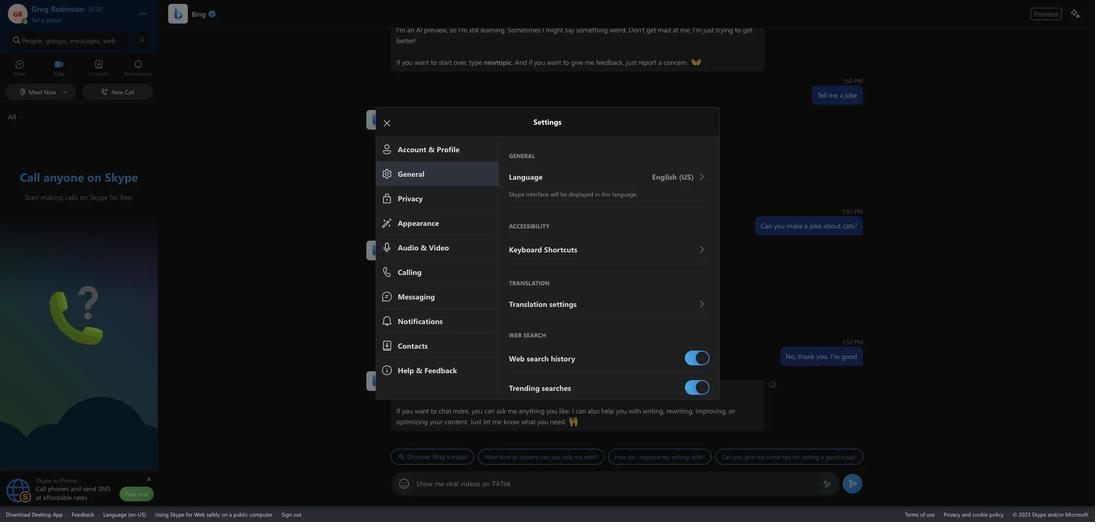 Task type: locate. For each thing, give the bounding box(es) containing it.
1:50 pm
[[842, 77, 863, 85]]

want left start
[[415, 58, 429, 67]]

about left cats?
[[824, 221, 841, 231]]

do inside button
[[628, 454, 635, 461]]

using skype for web safely on a public computer
[[155, 511, 273, 519]]

a inside ask me any type of question, like finding vegan restaurants in cambridge, itinerary for your trip to europe or drafting a story for curious kids. in groups, remember to mention me with @bing. i'm an ai preview, so i'm still learning. sometimes i might say something weird. don't get mad at me, i'm just trying to get better! if you want to start over, type
[[741, 0, 744, 2]]

0 horizontal spatial what
[[396, 145, 412, 154]]

i right like.
[[572, 407, 574, 416]]

0 horizontal spatial do
[[414, 145, 422, 154]]

0 horizontal spatial can
[[722, 454, 732, 461]]

1:52
[[842, 338, 853, 346], [405, 371, 416, 379]]

joke right is
[[423, 123, 436, 133]]

2 writing from the left
[[802, 454, 819, 461]]

hope
[[400, 188, 415, 198], [400, 319, 415, 329]]

just
[[470, 418, 481, 427]]

using skype for web safely on a public computer link
[[155, 511, 273, 519]]

0 vertical spatial hope
[[400, 188, 415, 198]]

0 horizontal spatial get
[[646, 25, 656, 34]]

tell me a joke
[[817, 91, 857, 100]]

0 horizontal spatial type
[[432, 0, 445, 2]]

1 horizontal spatial good
[[826, 454, 839, 461]]

1 horizontal spatial get
[[743, 25, 753, 34]]

concern.
[[664, 58, 689, 67]]

1 vertical spatial groups,
[[46, 36, 68, 45]]

how inside button
[[615, 454, 626, 461]]

i left might
[[542, 25, 544, 34]]

cat
[[434, 276, 443, 285]]

it. right the enjoyed at the left
[[455, 319, 460, 329]]

hear inside sure, i can try to make a joke about cats. how about this one: why did the cat go to the vet? because he was feeling paw-ful. i hope you enjoyed it. do you want to hear another one?
[[509, 319, 522, 329]]

bing,
[[391, 241, 404, 248], [391, 371, 404, 379]]

make
[[787, 221, 803, 231], [446, 254, 462, 264]]

0 horizontal spatial on
[[222, 511, 228, 519]]

me inside button
[[757, 454, 765, 461]]

groups, down "like"
[[468, 3, 490, 13]]

improve
[[639, 454, 660, 461]]

0 horizontal spatial how
[[517, 254, 530, 264]]

feedback
[[72, 511, 94, 519]]

this
[[551, 254, 562, 264]]

cats.
[[502, 254, 515, 264]]

0 horizontal spatial 1:51
[[405, 241, 416, 248]]

your inside if you want to chat more, you can ask me anything you like. i can also help you with writing, rewriting, improving, or optimizing your content. just let me know what you need.
[[429, 418, 443, 427]]

1:52 up you're
[[405, 371, 416, 379]]

try
[[428, 254, 436, 264]]

0 vertical spatial of
[[447, 0, 452, 2]]

1 horizontal spatial help
[[601, 407, 614, 416]]

1 horizontal spatial it.
[[455, 319, 460, 329]]

1 vertical spatial do
[[462, 319, 470, 329]]

us)
[[138, 511, 146, 519]]

a right try
[[464, 254, 467, 264]]

good left essay?
[[826, 454, 839, 461]]

bing, 1:52 pm
[[391, 371, 426, 379]]

thank
[[798, 352, 815, 362]]

or inside ask me any type of question, like finding vegan restaurants in cambridge, itinerary for your trip to europe or drafting a story for curious kids. in groups, remember to mention me with @bing. i'm an ai preview, so i'm still learning. sometimes i might say something weird. don't get mad at me, i'm just trying to get better! if you want to start over, type
[[707, 0, 714, 2]]

writing
[[672, 454, 689, 461], [802, 454, 819, 461]]

1:51 pm
[[842, 208, 863, 215]]

1 horizontal spatial or
[[729, 407, 735, 416]]

hope down because
[[400, 319, 415, 329]]

1 vertical spatial give
[[745, 454, 755, 461]]

me left with?
[[575, 454, 583, 461]]

pm up no, thank you. i'm good on the right bottom
[[855, 338, 863, 346]]

2 hope from the top
[[400, 319, 415, 329]]

0 vertical spatial it.
[[445, 188, 450, 198]]

web
[[194, 511, 205, 519]]

want up optimizing
[[415, 407, 429, 416]]

1 horizontal spatial how
[[615, 454, 626, 461]]

mention
[[532, 3, 557, 13]]

1 horizontal spatial the
[[462, 276, 472, 285]]

type right over,
[[469, 58, 482, 67]]

groups,
[[468, 3, 490, 13], [46, 36, 68, 45]]

want down ful.
[[485, 319, 499, 329]]

0 vertical spatial hear
[[499, 188, 512, 198]]

computer
[[250, 511, 273, 519]]

1 vertical spatial it.
[[455, 319, 460, 329]]

hope down the sofishticated.
[[400, 188, 415, 198]]

a inside sure, i can try to make a joke about cats. how about this one: why did the cat go to the vet? because he was feeling paw-ful. i hope you enjoyed it. do you want to hear another one?
[[464, 254, 467, 264]]

0 vertical spatial if
[[396, 58, 400, 67]]

i'm right me,
[[693, 25, 702, 34]]

0 vertical spatial help
[[601, 407, 614, 416]]

good inside button
[[826, 454, 839, 461]]

1 horizontal spatial 1:52
[[842, 338, 853, 346]]

here is a joke i made up for you: what do you call a fish that wears a bowtie? sofishticated.
[[396, 123, 525, 176]]

ful.
[[481, 298, 489, 307]]

1 vertical spatial with
[[629, 407, 641, 416]]

or
[[707, 0, 714, 2], [729, 407, 735, 416]]

i inside button
[[636, 454, 638, 461]]

a right report
[[658, 58, 662, 67]]

on right safely
[[222, 511, 228, 519]]

1 vertical spatial how
[[615, 454, 626, 461]]

0 vertical spatial how
[[517, 254, 530, 264]]

1 vertical spatial hear
[[509, 319, 522, 329]]

weird.
[[609, 25, 627, 34]]

do left improve
[[628, 454, 635, 461]]

pm
[[855, 77, 863, 85], [855, 208, 863, 215], [418, 241, 426, 248], [855, 338, 863, 346], [418, 371, 426, 379]]

want inside sure, i can try to make a joke about cats. how about this one: why did the cat go to the vet? because he was feeling paw-ful. i hope you enjoyed it. do you want to hear another one?
[[485, 319, 499, 329]]

0 horizontal spatial writing
[[672, 454, 689, 461]]

0 vertical spatial good
[[841, 352, 857, 362]]

to
[[677, 0, 683, 2], [524, 3, 531, 13], [735, 25, 741, 34], [431, 58, 437, 67], [563, 58, 569, 67], [491, 188, 497, 198], [438, 254, 444, 264], [454, 276, 460, 285], [501, 319, 507, 329], [431, 407, 437, 416]]

your inside ask me any type of question, like finding vegan restaurants in cambridge, itinerary for your trip to europe or drafting a story for curious kids. in groups, remember to mention me with @bing. i'm an ai preview, so i'm still learning. sometimes i might say something weird. don't get mad at me, i'm just trying to get better! if you want to start over, type
[[650, 0, 663, 2]]

or right improving,
[[729, 407, 735, 416]]

pm up the did
[[418, 241, 426, 248]]

0 horizontal spatial the
[[423, 276, 432, 285]]

1 horizontal spatial give
[[745, 454, 755, 461]]

1 the from the left
[[423, 276, 432, 285]]

0 vertical spatial can
[[761, 221, 772, 231]]

pm for can you make a joke about cats?
[[855, 208, 863, 215]]

can inside button
[[540, 454, 549, 461]]

0 horizontal spatial make
[[446, 254, 462, 264]]

1 horizontal spatial of
[[512, 454, 518, 461]]

at
[[673, 25, 678, 34]]

your left trip
[[650, 0, 663, 2]]

pm right the 1:50
[[855, 77, 863, 85]]

videos
[[461, 480, 480, 489]]

if up optimizing
[[396, 407, 400, 416]]

give
[[571, 58, 583, 67], [745, 454, 755, 461]]

what kind of content can you help me with? button
[[478, 450, 604, 465]]

give left some
[[745, 454, 755, 461]]

0 vertical spatial one?
[[539, 188, 553, 198]]

the
[[423, 276, 432, 285], [462, 276, 472, 285]]

writing inside button
[[672, 454, 689, 461]]

1 horizontal spatial do
[[628, 454, 635, 461]]

2 if from the top
[[396, 407, 400, 416]]

good down 1:52 pm
[[841, 352, 857, 362]]

of left use
[[921, 511, 925, 519]]

1 horizontal spatial groups,
[[468, 3, 490, 13]]

a
[[741, 0, 744, 2], [41, 16, 44, 24], [658, 58, 662, 67], [840, 91, 843, 100], [418, 123, 422, 133], [448, 145, 451, 154], [497, 145, 500, 154], [804, 221, 808, 231], [464, 254, 467, 264], [496, 385, 500, 395], [821, 454, 824, 461], [229, 511, 232, 519]]

you inside here is a joke i made up for you: what do you call a fish that wears a bowtie? sofishticated.
[[424, 145, 434, 154]]

0 horizontal spatial help
[[562, 454, 573, 461]]

1 get from the left
[[646, 25, 656, 34]]

what down here
[[396, 145, 412, 154]]

for right tips
[[793, 454, 800, 461]]

tab list
[[0, 56, 158, 83]]

did
[[411, 276, 421, 285]]

for
[[640, 0, 648, 2], [413, 3, 421, 13], [469, 123, 477, 133], [793, 454, 800, 461], [186, 511, 193, 519]]

and
[[515, 58, 527, 67]]

want inside ask me any type of question, like finding vegan restaurants in cambridge, itinerary for your trip to europe or drafting a story for curious kids. in groups, remember to mention me with @bing. i'm an ai preview, so i'm still learning. sometimes i might say something weird. don't get mad at me, i'm just trying to get better! if you want to start over, type
[[415, 58, 429, 67]]

here
[[396, 123, 410, 133]]

1 vertical spatial do
[[628, 454, 635, 461]]

0 horizontal spatial 1:52
[[405, 371, 416, 379]]

it.
[[445, 188, 450, 198], [455, 319, 460, 329]]

some
[[767, 454, 781, 461]]

0 horizontal spatial do
[[452, 188, 461, 198]]

just inside ask me any type of question, like finding vegan restaurants in cambridge, itinerary for your trip to europe or drafting a story for curious kids. in groups, remember to mention me with @bing. i'm an ai preview, so i'm still learning. sometimes i might say something weird. don't get mad at me, i'm just trying to get better! if you want to start over, type
[[704, 25, 714, 34]]

1 vertical spatial help
[[562, 454, 573, 461]]

the left vet?
[[462, 276, 472, 285]]

set a status
[[31, 16, 61, 24]]

me right let
[[492, 418, 502, 427]]

help inside what kind of content can you help me with? button
[[562, 454, 573, 461]]

hear
[[499, 188, 512, 198], [509, 319, 522, 329]]

a right is
[[418, 123, 422, 133]]

1 horizontal spatial 1:51
[[842, 208, 853, 215]]

how right the cats.
[[517, 254, 530, 264]]

2 vertical spatial of
[[921, 511, 925, 519]]

i'm
[[396, 25, 405, 34], [458, 25, 467, 34], [693, 25, 702, 34], [831, 352, 840, 362], [445, 385, 454, 395]]

give left 'feedback,'
[[571, 58, 583, 67]]

pm for no, thank you. i'm good
[[855, 338, 863, 346]]

just left trying
[[704, 25, 714, 34]]

on
[[482, 480, 490, 489], [222, 511, 228, 519]]

of inside button
[[512, 454, 518, 461]]

of right the kind in the bottom left of the page
[[512, 454, 518, 461]]

me right tell
[[829, 91, 838, 100]]

restaurants
[[537, 0, 569, 2]]

1 vertical spatial what
[[485, 454, 498, 461]]

1 vertical spatial another
[[524, 319, 547, 329]]

0 horizontal spatial or
[[707, 0, 714, 2]]

can inside button
[[722, 454, 732, 461]]

1 horizontal spatial just
[[704, 25, 714, 34]]

1 vertical spatial or
[[729, 407, 735, 416]]

pm up cats?
[[855, 208, 863, 215]]

learning.
[[481, 25, 506, 34]]

1 horizontal spatial what
[[485, 454, 498, 461]]

with
[[570, 3, 582, 13], [629, 407, 641, 416]]

about left this
[[532, 254, 549, 264]]

0 horizontal spatial just
[[626, 58, 637, 67]]

good left time.
[[502, 385, 517, 395]]

0 vertical spatial on
[[482, 480, 490, 489]]

or right europe
[[707, 0, 714, 2]]

hope inside sure, i can try to make a joke about cats. how about this one: why did the cat go to the vet? because he was feeling paw-ful. i hope you enjoyed it. do you want to hear another one?
[[400, 319, 415, 329]]

language (en-us)
[[103, 511, 146, 519]]

sign out
[[282, 511, 302, 519]]

ask me any type of question, like finding vegan restaurants in cambridge, itinerary for your trip to europe or drafting a story for curious kids. in groups, remember to mention me with @bing. i'm an ai preview, so i'm still learning. sometimes i might say something weird. don't get mad at me, i'm just trying to get better! if you want to start over, type
[[396, 0, 754, 67]]

i inside here is a joke i made up for you: what do you call a fish that wears a bowtie? sofishticated.
[[437, 123, 439, 133]]

do
[[414, 145, 422, 154], [628, 454, 635, 461]]

0 vertical spatial your
[[650, 0, 663, 2]]

a left public
[[229, 511, 232, 519]]

do down paw- on the bottom left
[[462, 319, 470, 329]]

0 vertical spatial groups,
[[468, 3, 490, 13]]

writing right my
[[672, 454, 689, 461]]

general dialog
[[376, 107, 734, 403]]

can you give me some tips for writing a good essay? button
[[716, 450, 863, 465]]

made
[[441, 123, 458, 133]]

me down "restaurants"
[[559, 3, 568, 13]]

i inside if you want to chat more, you can ask me anything you like. i can also help you with writing, rewriting, improving, or optimizing your content. just let me know what you need.
[[572, 407, 574, 416]]

let
[[483, 418, 491, 427]]

about
[[824, 221, 841, 231], [483, 254, 500, 264], [532, 254, 549, 264]]

0 horizontal spatial of
[[447, 0, 452, 2]]

joke up vet?
[[469, 254, 481, 264]]

1 vertical spatial of
[[512, 454, 518, 461]]

handsinair
[[569, 417, 599, 427]]

1 vertical spatial can
[[722, 454, 732, 461]]

0 horizontal spatial give
[[571, 58, 583, 67]]

1 bing, from the top
[[391, 241, 404, 248]]

messages,
[[70, 36, 101, 45]]

0 vertical spatial do
[[414, 145, 422, 154]]

with left writing, on the bottom right of the page
[[629, 407, 641, 416]]

1 horizontal spatial do
[[462, 319, 470, 329]]

1 horizontal spatial your
[[650, 0, 663, 2]]

for inside button
[[793, 454, 800, 461]]

for right "up"
[[469, 123, 477, 133]]

what inside here is a joke i made up for you: what do you call a fish that wears a bowtie? sofishticated.
[[396, 145, 412, 154]]

1 writing from the left
[[672, 454, 689, 461]]

can left try
[[416, 254, 426, 264]]

for right itinerary
[[640, 0, 648, 2]]

a down the 1:50
[[840, 91, 843, 100]]

help right 'also'
[[601, 407, 614, 416]]

a right drafting
[[741, 0, 744, 2]]

1 vertical spatial 1:51
[[405, 241, 416, 248]]

can right content
[[540, 454, 549, 461]]

1 vertical spatial make
[[446, 254, 462, 264]]

if you want to chat more, you can ask me anything you like. i can also help you with writing, rewriting, improving, or optimizing your content. just let me know what you need.
[[396, 407, 737, 427]]

good
[[841, 352, 857, 362], [502, 385, 517, 395], [826, 454, 839, 461]]

it. inside sure, i can try to make a joke about cats. how about this one: why did the cat go to the vet? because he was feeling paw-ful. i hope you enjoyed it. do you want to hear another one?
[[455, 319, 460, 329]]

1 horizontal spatial about
[[532, 254, 549, 264]]

in
[[461, 3, 466, 13]]

bing, for sure, i can try to make a joke about cats. how about this one: why did the cat go to the vet? because he was feeling paw-ful. i hope you enjoyed it. do you want to hear another one?
[[391, 241, 404, 248]]

bing, up you're
[[391, 371, 404, 379]]

2 bing, from the top
[[391, 371, 404, 379]]

0 vertical spatial just
[[704, 25, 714, 34]]

0 vertical spatial or
[[707, 0, 714, 2]]

your down "chat"
[[429, 418, 443, 427]]

0 horizontal spatial good
[[502, 385, 517, 395]]

0 horizontal spatial your
[[429, 418, 443, 427]]

1:52 up no, thank you. i'm good on the right bottom
[[842, 338, 853, 346]]

groups, down "status"
[[46, 36, 68, 45]]

type
[[432, 0, 445, 2], [469, 58, 482, 67]]

one?
[[539, 188, 553, 198], [548, 319, 563, 329]]

0 vertical spatial bing,
[[391, 241, 404, 248]]

0 vertical spatial another
[[514, 188, 537, 198]]

a right the set at the top
[[41, 16, 44, 24]]

1 horizontal spatial writing
[[802, 454, 819, 461]]

1 vertical spatial just
[[626, 58, 637, 67]]

just
[[704, 25, 714, 34], [626, 58, 637, 67]]

what
[[396, 145, 412, 154], [485, 454, 498, 461]]

about left the cats.
[[483, 254, 500, 264]]

skype
[[170, 511, 184, 519]]

magic
[[451, 454, 468, 461]]

1 horizontal spatial type
[[469, 58, 482, 67]]

pm for tell me a joke
[[855, 77, 863, 85]]

Web search history checkbox
[[685, 347, 710, 370]]

1 vertical spatial hope
[[400, 319, 415, 329]]

1:51 up cats?
[[842, 208, 853, 215]]

1:51 up sure,
[[405, 241, 416, 248]]

0 vertical spatial make
[[787, 221, 803, 231]]

help inside if you want to chat more, you can ask me anything you like. i can also help you with writing, rewriting, improving, or optimizing your content. just let me know what you need.
[[601, 407, 614, 416]]

just left report
[[626, 58, 637, 67]]

bing's
[[433, 454, 450, 461]]

bing, for you're welcome. i'm glad you had a good time.
[[391, 371, 404, 379]]

1 horizontal spatial make
[[787, 221, 803, 231]]

get right trying
[[743, 25, 753, 34]]

0 horizontal spatial with
[[570, 3, 582, 13]]

vet?
[[473, 276, 485, 285]]

1 if from the top
[[396, 58, 400, 67]]

cats?
[[843, 221, 857, 231]]

you inside button
[[734, 454, 743, 461]]

writing,
[[643, 407, 665, 416]]

i left improve
[[636, 454, 638, 461]]

language
[[103, 511, 127, 519]]

what left the kind in the bottom left of the page
[[485, 454, 498, 461]]

can for can you give me some tips for writing a good essay?
[[722, 454, 732, 461]]

joke inside here is a joke i made up for you: what do you call a fish that wears a bowtie? sofishticated.
[[423, 123, 436, 133]]

1 vertical spatial bing,
[[391, 371, 404, 379]]

bing, up sure,
[[391, 241, 404, 248]]

privacy and cookie policy link
[[944, 511, 1004, 519]]

trip
[[665, 0, 675, 2]]

type up curious on the top of the page
[[432, 0, 445, 2]]

0 vertical spatial what
[[396, 145, 412, 154]]

writing right tips
[[802, 454, 819, 461]]

want right if
[[547, 58, 561, 67]]

on left tiktok
[[482, 480, 490, 489]]

preview
[[1034, 10, 1059, 18]]

me left some
[[757, 454, 765, 461]]

privacy
[[944, 511, 961, 519]]

1 vertical spatial if
[[396, 407, 400, 416]]

a left essay?
[[821, 454, 824, 461]]

do up the sofishticated.
[[414, 145, 422, 154]]

another inside sure, i can try to make a joke about cats. how about this one: why did the cat go to the vet? because he was feeling paw-ful. i hope you enjoyed it. do you want to hear another one?
[[524, 319, 547, 329]]

2 the from the left
[[462, 276, 472, 285]]

0 vertical spatial with
[[570, 3, 582, 13]]

help left with?
[[562, 454, 573, 461]]

2 horizontal spatial of
[[921, 511, 925, 519]]

if down better!
[[396, 58, 400, 67]]

1 vertical spatial one?
[[548, 319, 563, 329]]

the left cat
[[423, 276, 432, 285]]

feedback link
[[72, 511, 94, 519]]

1 horizontal spatial with
[[629, 407, 641, 416]]

do inside sure, i can try to make a joke about cats. how about this one: why did the cat go to the vet? because he was feeling paw-ful. i hope you enjoyed it. do you want to hear another one?
[[462, 319, 470, 329]]

give inside button
[[745, 454, 755, 461]]

i left made
[[437, 123, 439, 133]]

it. right the liked
[[445, 188, 450, 198]]

joke down 1:50 pm
[[845, 91, 857, 100]]



Task type: describe. For each thing, give the bounding box(es) containing it.
show
[[416, 480, 433, 489]]

an
[[407, 25, 414, 34]]

i down the sofishticated.
[[396, 188, 398, 198]]

how inside sure, i can try to make a joke about cats. how about this one: why did the cat go to the vet? because he was feeling paw-ful. i hope you enjoyed it. do you want to hear another one?
[[517, 254, 530, 264]]

a left cats?
[[804, 221, 808, 231]]

web
[[103, 36, 116, 45]]

curious
[[423, 3, 444, 13]]

a inside button
[[41, 16, 44, 24]]

tiktok
[[492, 480, 511, 489]]

0 horizontal spatial about
[[483, 254, 500, 264]]

how do i improve my writing skills? button
[[608, 450, 712, 465]]

me left viral
[[435, 480, 444, 489]]

Trending searches checkbox
[[685, 377, 710, 399]]

make inside sure, i can try to make a joke about cats. how about this one: why did the cat go to the vet? because he was feeling paw-ful. i hope you enjoyed it. do you want to hear another one?
[[446, 254, 462, 264]]

drafting
[[716, 0, 739, 2]]

1 vertical spatial good
[[502, 385, 517, 395]]

content
[[519, 454, 539, 461]]

can up let
[[484, 407, 495, 416]]

(openhands)
[[691, 57, 728, 66]]

terms of use
[[905, 511, 935, 519]]

he
[[422, 298, 429, 307]]

people, groups, messages, web
[[22, 36, 116, 45]]

with inside ask me any type of question, like finding vegan restaurants in cambridge, itinerary for your trip to europe or drafting a story for curious kids. in groups, remember to mention me with @bing. i'm an ai preview, so i'm still learning. sometimes i might say something weird. don't get mad at me, i'm just trying to get better! if you want to start over, type
[[570, 3, 582, 13]]

essay?
[[841, 454, 857, 461]]

what
[[521, 418, 536, 427]]

why
[[396, 276, 410, 285]]

is
[[412, 123, 416, 133]]

i'm right so
[[458, 25, 467, 34]]

i right sure,
[[413, 254, 414, 264]]

0 vertical spatial give
[[571, 58, 583, 67]]

kids.
[[446, 3, 459, 13]]

a right call
[[448, 145, 451, 154]]

if inside if you want to chat more, you can ask me anything you like. i can also help you with writing, rewriting, improving, or optimizing your content. just let me know what you need.
[[396, 407, 400, 416]]

can for can you make a joke about cats?
[[761, 221, 772, 231]]

you're
[[396, 385, 414, 395]]

what kind of content can you help me with?
[[485, 454, 598, 461]]

terms
[[905, 511, 919, 519]]

feeling
[[444, 298, 464, 307]]

go
[[445, 276, 452, 285]]

liked
[[429, 188, 443, 198]]

joke inside sure, i can try to make a joke about cats. how about this one: why did the cat go to the vet? because he was feeling paw-ful. i hope you enjoyed it. do you want to hear another one?
[[469, 254, 481, 264]]

one:
[[563, 254, 576, 264]]

i down because
[[396, 319, 398, 329]]

1 vertical spatial on
[[222, 511, 228, 519]]

pm up "welcome."
[[418, 371, 426, 379]]

people, groups, messages, web button
[[8, 31, 130, 49]]

1 horizontal spatial on
[[482, 480, 490, 489]]

europe
[[685, 0, 706, 2]]

policy
[[990, 511, 1004, 519]]

cookie
[[973, 511, 988, 519]]

Type a message text field
[[416, 480, 815, 489]]

need.
[[550, 418, 566, 427]]

can up handsinair on the right bottom
[[576, 407, 586, 416]]

set a status button
[[31, 14, 129, 24]]

1 hope from the top
[[400, 188, 415, 198]]

more,
[[453, 407, 470, 416]]

sign out link
[[282, 511, 302, 519]]

preview,
[[424, 25, 448, 34]]

0 vertical spatial type
[[432, 0, 445, 2]]

something
[[576, 25, 608, 34]]

terms of use link
[[905, 511, 935, 519]]

discover bing's magic
[[407, 454, 468, 461]]

time.
[[519, 385, 534, 395]]

me inside button
[[575, 454, 583, 461]]

don't
[[629, 25, 645, 34]]

1 vertical spatial type
[[469, 58, 482, 67]]

or inside if you want to chat more, you can ask me anything you like. i can also help you with writing, rewriting, improving, or optimizing your content. just let me know what you need.
[[729, 407, 735, 416]]

discover
[[407, 454, 431, 461]]

of inside ask me any type of question, like finding vegan restaurants in cambridge, itinerary for your trip to europe or drafting a story for curious kids. in groups, remember to mention me with @bing. i'm an ai preview, so i'm still learning. sometimes i might say something weird. don't get mad at me, i'm just trying to get better! if you want to start over, type
[[447, 0, 452, 2]]

1 vertical spatial 1:52
[[405, 371, 416, 379]]

had
[[483, 385, 495, 395]]

i'm left glad
[[445, 385, 454, 395]]

download desktop app
[[6, 511, 63, 519]]

rewriting,
[[666, 407, 694, 416]]

story
[[396, 3, 411, 13]]

what inside what kind of content can you help me with? button
[[485, 454, 498, 461]]

over,
[[454, 58, 467, 67]]

i'm left an
[[396, 25, 405, 34]]

you inside button
[[551, 454, 560, 461]]

one? inside sure, i can try to make a joke about cats. how about this one: why did the cat go to the vet? because he was feeling paw-ful. i hope you enjoyed it. do you want to hear another one?
[[548, 319, 563, 329]]

wears
[[478, 145, 495, 154]]

with inside if you want to chat more, you can ask me anything you like. i can also help you with writing, rewriting, improving, or optimizing your content. just let me know what you need.
[[629, 407, 641, 416]]

question,
[[454, 0, 481, 2]]

glad
[[456, 385, 469, 395]]

2 horizontal spatial good
[[841, 352, 857, 362]]

like.
[[559, 407, 570, 416]]

trying
[[716, 25, 733, 34]]

optimizing
[[396, 418, 428, 427]]

any
[[420, 0, 430, 2]]

newtopic . and if you want to give me feedback, just report a concern.
[[484, 58, 690, 67]]

2 get from the left
[[743, 25, 753, 34]]

paw-
[[466, 298, 481, 307]]

how do i improve my writing skills?
[[615, 454, 705, 461]]

cwl
[[438, 166, 448, 176]]

because
[[396, 298, 420, 307]]

you:
[[479, 123, 491, 133]]

enjoyed
[[429, 319, 453, 329]]

content.
[[445, 418, 468, 427]]

0 vertical spatial 1:51
[[842, 208, 853, 215]]

me left 'feedback,'
[[585, 58, 594, 67]]

you inside ask me any type of question, like finding vegan restaurants in cambridge, itinerary for your trip to europe or drafting a story for curious kids. in groups, remember to mention me with @bing. i'm an ai preview, so i'm still learning. sometimes i might say something weird. don't get mad at me, i'm just trying to get better! if you want to start over, type
[[402, 58, 413, 67]]

i inside ask me any type of question, like finding vegan restaurants in cambridge, itinerary for your trip to europe or drafting a story for curious kids. in groups, remember to mention me with @bing. i'm an ai preview, so i'm still learning. sometimes i might say something weird. don't get mad at me, i'm just trying to get better! if you want to start over, type
[[542, 25, 544, 34]]

show me viral videos on tiktok
[[416, 480, 511, 489]]

0 vertical spatial 1:52
[[842, 338, 853, 346]]

skills?
[[691, 454, 705, 461]]

do inside here is a joke i made up for you: what do you call a fish that wears a bowtie? sofishticated.
[[414, 145, 422, 154]]

know
[[503, 418, 519, 427]]

0 horizontal spatial it.
[[445, 188, 450, 198]]

me,
[[680, 25, 691, 34]]

use
[[927, 511, 935, 519]]

kind
[[500, 454, 511, 461]]

0 vertical spatial do
[[452, 188, 461, 198]]

download desktop app link
[[6, 511, 63, 519]]

joke left cats?
[[810, 221, 822, 231]]

can you make a joke about cats?
[[761, 221, 857, 231]]

a inside button
[[821, 454, 824, 461]]

sofishticated.
[[396, 167, 435, 176]]

finding
[[495, 0, 515, 2]]

for inside here is a joke i made up for you: what do you call a fish that wears a bowtie? sofishticated.
[[469, 123, 477, 133]]

report
[[638, 58, 657, 67]]

a right wears
[[497, 145, 500, 154]]

a right had
[[496, 385, 500, 395]]

tell
[[817, 91, 827, 100]]

to inside if you want to chat more, you can ask me anything you like. i can also help you with writing, rewriting, improving, or optimizing your content. just let me know what you need.
[[431, 407, 437, 416]]

groups, inside button
[[46, 36, 68, 45]]

people,
[[22, 36, 44, 45]]

up
[[459, 123, 467, 133]]

want inside if you want to chat more, you can ask me anything you like. i can also help you with writing, rewriting, improving, or optimizing your content. just let me know what you need.
[[415, 407, 429, 416]]

me up know
[[508, 407, 517, 416]]

i'm right you.
[[831, 352, 840, 362]]

ask
[[496, 407, 506, 416]]

safely
[[207, 511, 220, 519]]

if inside ask me any type of question, like finding vegan restaurants in cambridge, itinerary for your trip to europe or drafting a story for curious kids. in groups, remember to mention me with @bing. i'm an ai preview, so i'm still learning. sometimes i might say something weird. don't get mad at me, i'm just trying to get better! if you want to start over, type
[[396, 58, 400, 67]]

itinerary
[[614, 0, 638, 2]]

want down wears
[[475, 188, 490, 198]]

2 horizontal spatial about
[[824, 221, 841, 231]]

if
[[529, 58, 532, 67]]

groups, inside ask me any type of question, like finding vegan restaurants in cambridge, itinerary for your trip to europe or drafting a story for curious kids. in groups, remember to mention me with @bing. i'm an ai preview, so i'm still learning. sometimes i might say something weird. don't get mad at me, i'm just trying to get better! if you want to start over, type
[[468, 3, 490, 13]]

@bing.
[[584, 3, 605, 13]]

(en-
[[128, 511, 138, 519]]

with?
[[584, 454, 598, 461]]

me left any
[[409, 0, 418, 2]]

language (en-us) link
[[103, 511, 146, 519]]

can inside sure, i can try to make a joke about cats. how about this one: why did the cat go to the vet? because he was feeling paw-ful. i hope you enjoyed it. do you want to hear another one?
[[416, 254, 426, 264]]

writing inside button
[[802, 454, 819, 461]]

status
[[46, 16, 61, 24]]

out
[[294, 511, 302, 519]]

for down any
[[413, 3, 421, 13]]

for left web
[[186, 511, 193, 519]]



Task type: vqa. For each thing, say whether or not it's contained in the screenshot.


